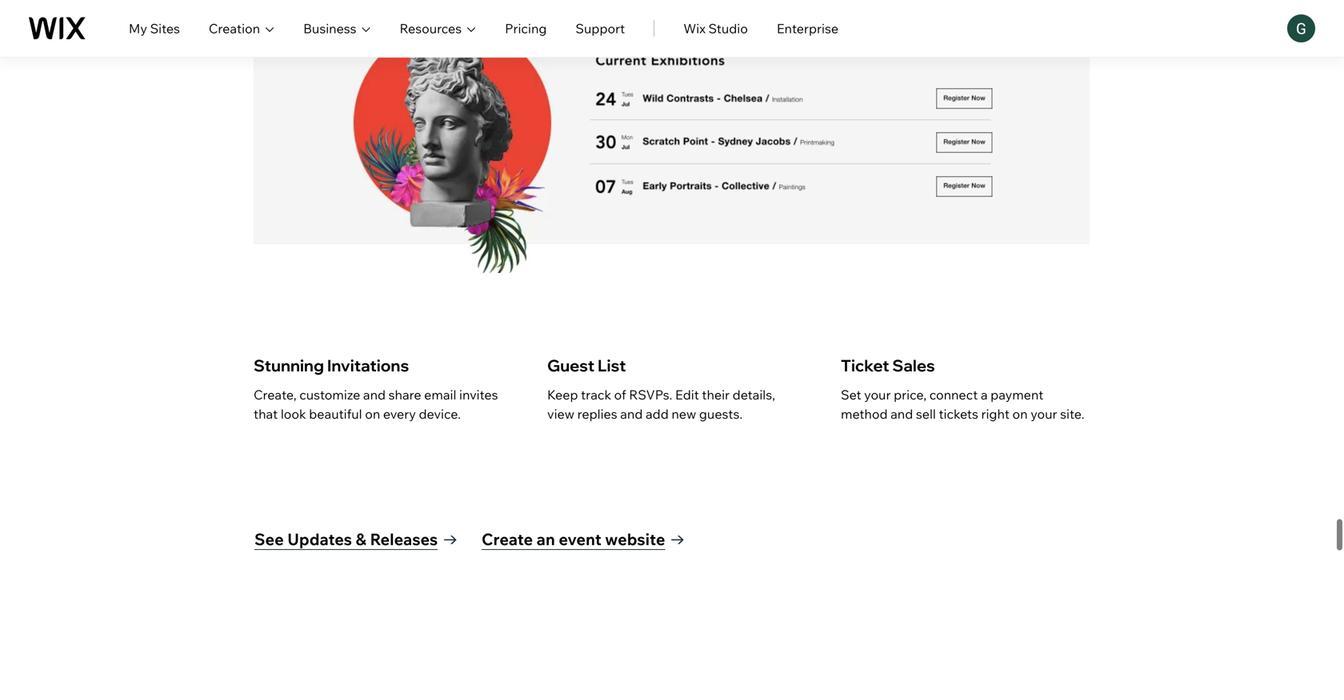 Task type: vqa. For each thing, say whether or not it's contained in the screenshot.


Task type: describe. For each thing, give the bounding box(es) containing it.
sell
[[917, 406, 937, 422]]

create, customize and share email invites that look beautiful on every device.
[[254, 387, 498, 422]]

ticket
[[841, 355, 890, 375]]

view
[[548, 406, 575, 422]]

right
[[982, 406, 1010, 422]]

my
[[129, 20, 147, 36]]

resources button
[[400, 19, 476, 38]]

method
[[841, 406, 888, 422]]

connect
[[930, 387, 978, 403]]

on inside create, customize and share email invites that look beautiful on every device.
[[365, 406, 380, 422]]

of
[[615, 387, 627, 403]]

list containing stunning invitations
[[254, 315, 1086, 479]]

pricing
[[505, 20, 547, 36]]

create an event website
[[482, 529, 666, 549]]

a
[[981, 387, 988, 403]]

replies
[[578, 406, 618, 422]]

sites
[[150, 20, 180, 36]]

enterprise link
[[777, 19, 839, 38]]

pricing link
[[505, 19, 547, 38]]

wix studio link
[[684, 19, 748, 38]]

list
[[598, 355, 626, 375]]

rsvps.
[[629, 387, 673, 403]]

wix
[[684, 20, 706, 36]]

create,
[[254, 387, 297, 403]]

create
[[482, 529, 533, 549]]

resources
[[400, 20, 462, 36]]

keep
[[548, 387, 578, 403]]

enterprise
[[777, 20, 839, 36]]

my sites
[[129, 20, 180, 36]]

releases
[[370, 529, 438, 549]]

see updates & releases link
[[255, 528, 457, 551]]

beautiful
[[309, 406, 362, 422]]

event
[[559, 529, 602, 549]]

tickets
[[939, 406, 979, 422]]

an
[[537, 529, 556, 549]]



Task type: locate. For each thing, give the bounding box(es) containing it.
guest list
[[548, 355, 626, 375]]

and down invitations
[[363, 387, 386, 403]]

stunning
[[254, 355, 324, 375]]

payment
[[991, 387, 1044, 403]]

stunning invitations
[[254, 355, 409, 375]]

business
[[303, 20, 357, 36]]

on left the every
[[365, 406, 380, 422]]

1 horizontal spatial your
[[1031, 406, 1058, 422]]

new
[[672, 406, 697, 422]]

customize
[[300, 387, 360, 403]]

your left the site.
[[1031, 406, 1058, 422]]

0 horizontal spatial and
[[363, 387, 386, 403]]

and down price,
[[891, 406, 914, 422]]

guest
[[548, 355, 595, 375]]

and
[[363, 387, 386, 403], [621, 406, 643, 422], [891, 406, 914, 422]]

set
[[841, 387, 862, 403]]

keep track of rsvps. edit their details, view replies and add new guests.
[[548, 387, 776, 422]]

support link
[[576, 19, 625, 38]]

guests.
[[700, 406, 743, 422]]

list
[[254, 315, 1086, 479]]

on down payment
[[1013, 406, 1028, 422]]

website strip for an art gallery with 3 exhibitions image
[[262, 0, 1086, 280], [254, 2, 1090, 273], [838, 42, 998, 170]]

look
[[281, 406, 306, 422]]

your up method in the bottom right of the page
[[865, 387, 891, 403]]

updates
[[288, 529, 352, 549]]

wix studio
[[684, 20, 748, 36]]

2 on from the left
[[1013, 406, 1028, 422]]

1 vertical spatial your
[[1031, 406, 1058, 422]]

your
[[865, 387, 891, 403], [1031, 406, 1058, 422]]

see updates & releases
[[255, 529, 438, 549]]

site.
[[1061, 406, 1085, 422]]

0 horizontal spatial your
[[865, 387, 891, 403]]

device.
[[419, 406, 461, 422]]

set your price, connect a payment method and sell tickets right on your site.
[[841, 387, 1085, 422]]

studio
[[709, 20, 748, 36]]

edit
[[676, 387, 700, 403]]

email
[[424, 387, 457, 403]]

add
[[646, 406, 669, 422]]

creation
[[209, 20, 260, 36]]

and down "of"
[[621, 406, 643, 422]]

see
[[255, 529, 284, 549]]

on
[[365, 406, 380, 422], [1013, 406, 1028, 422]]

price,
[[894, 387, 927, 403]]

share
[[389, 387, 422, 403]]

1 on from the left
[[365, 406, 380, 422]]

my sites link
[[129, 19, 180, 38]]

0 horizontal spatial on
[[365, 406, 380, 422]]

sales
[[893, 355, 936, 375]]

business button
[[303, 19, 371, 38]]

on inside set your price, connect a payment method and sell tickets right on your site.
[[1013, 406, 1028, 422]]

ticket sales
[[841, 355, 936, 375]]

1 horizontal spatial and
[[621, 406, 643, 422]]

2 horizontal spatial and
[[891, 406, 914, 422]]

creation button
[[209, 19, 275, 38]]

their
[[702, 387, 730, 403]]

and inside set your price, connect a payment method and sell tickets right on your site.
[[891, 406, 914, 422]]

0 vertical spatial your
[[865, 387, 891, 403]]

invitations
[[327, 355, 409, 375]]

support
[[576, 20, 625, 36]]

profile image image
[[1288, 14, 1316, 42]]

website
[[605, 529, 666, 549]]

and inside keep track of rsvps. edit their details, view replies and add new guests.
[[621, 406, 643, 422]]

&
[[356, 529, 367, 549]]

details,
[[733, 387, 776, 403]]

create an event website link
[[482, 528, 684, 551]]

invites
[[460, 387, 498, 403]]

every
[[383, 406, 416, 422]]

track
[[581, 387, 612, 403]]

and inside create, customize and share email invites that look beautiful on every device.
[[363, 387, 386, 403]]

that
[[254, 406, 278, 422]]

1 horizontal spatial on
[[1013, 406, 1028, 422]]



